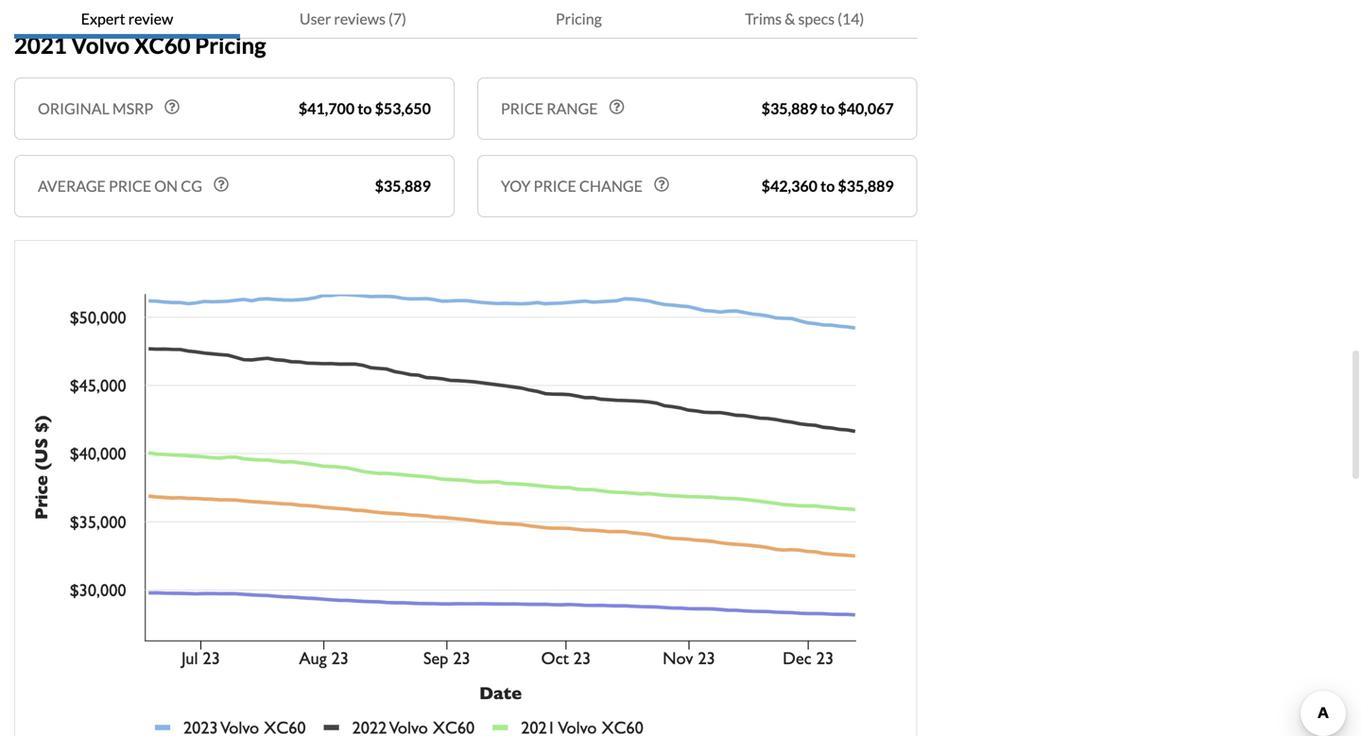Task type: vqa. For each thing, say whether or not it's contained in the screenshot.
price associated with Average
yes



Task type: describe. For each thing, give the bounding box(es) containing it.
expert review
[[81, 9, 173, 28]]

volvo
[[71, 32, 130, 59]]

range
[[547, 99, 598, 118]]

average
[[38, 177, 106, 195]]

2021 volvo xc60 pricing
[[14, 32, 266, 59]]

$41,700 to $53,650
[[299, 99, 431, 118]]

price for yoy
[[534, 177, 577, 195]]

trims
[[745, 9, 782, 28]]

$35,889 for $35,889
[[375, 177, 431, 195]]

question circle image for price range
[[609, 99, 625, 114]]

yoy price change
[[501, 177, 643, 195]]

original
[[38, 99, 110, 118]]

$41,700
[[299, 99, 355, 118]]

to for $42,360
[[821, 177, 835, 195]]

$42,360
[[762, 177, 818, 195]]

price
[[501, 99, 544, 118]]

$40,067
[[838, 99, 894, 118]]

&
[[785, 9, 796, 28]]

change
[[580, 177, 643, 195]]

2 horizontal spatial $35,889
[[838, 177, 894, 195]]

original msrp
[[38, 99, 153, 118]]

cg
[[181, 177, 202, 195]]

pricing inside tab
[[556, 9, 602, 28]]

2021
[[14, 32, 67, 59]]

to for $41,700
[[358, 99, 372, 118]]

$35,889 for $35,889 to $40,067
[[762, 99, 818, 118]]

$42,360 to $35,889
[[762, 177, 894, 195]]

trims & specs (14)
[[745, 9, 865, 28]]

specs
[[799, 9, 835, 28]]



Task type: locate. For each thing, give the bounding box(es) containing it.
user
[[300, 9, 331, 28]]

xc60
[[134, 32, 191, 59]]

(7)
[[389, 9, 407, 28]]

question circle image right cg
[[214, 177, 229, 192]]

0 horizontal spatial question circle image
[[214, 177, 229, 192]]

to right $41,700
[[358, 99, 372, 118]]

1 horizontal spatial $35,889
[[762, 99, 818, 118]]

to for $35,889
[[821, 99, 835, 118]]

0 horizontal spatial price
[[109, 177, 151, 195]]

$35,889 down $53,650
[[375, 177, 431, 195]]

pricing tab
[[466, 0, 692, 39]]

$35,889 right $42,360
[[838, 177, 894, 195]]

0 horizontal spatial $35,889
[[375, 177, 431, 195]]

price for average
[[109, 177, 151, 195]]

question circle image right change
[[654, 177, 669, 192]]

average price on cg
[[38, 177, 202, 195]]

pricing right xc60
[[195, 32, 266, 59]]

1 horizontal spatial price
[[534, 177, 577, 195]]

2 horizontal spatial question circle image
[[654, 177, 669, 192]]

tab list
[[14, 0, 918, 39]]

0 horizontal spatial pricing
[[195, 32, 266, 59]]

yoy
[[501, 177, 531, 195]]

price
[[109, 177, 151, 195], [534, 177, 577, 195]]

user reviews (7)
[[300, 9, 407, 28]]

pricing
[[556, 9, 602, 28], [195, 32, 266, 59]]

trims & specs (14) tab
[[692, 0, 918, 39]]

price range
[[501, 99, 598, 118]]

price left on in the left of the page
[[109, 177, 151, 195]]

to
[[358, 99, 372, 118], [821, 99, 835, 118], [821, 177, 835, 195]]

to left "$40,067"
[[821, 99, 835, 118]]

question circle image
[[165, 99, 180, 114]]

price right yoy
[[534, 177, 577, 195]]

expert review tab
[[14, 0, 240, 39]]

$35,889 to $40,067
[[762, 99, 894, 118]]

tab list containing expert review
[[14, 0, 918, 39]]

question circle image right 'range'
[[609, 99, 625, 114]]

msrp
[[112, 99, 153, 118]]

1 vertical spatial pricing
[[195, 32, 266, 59]]

$35,889 left "$40,067"
[[762, 99, 818, 118]]

question circle image for average price on cg
[[214, 177, 229, 192]]

(14)
[[838, 9, 865, 28]]

review
[[128, 9, 173, 28]]

$35,889
[[762, 99, 818, 118], [375, 177, 431, 195], [838, 177, 894, 195]]

to right $42,360
[[821, 177, 835, 195]]

user reviews (7) tab
[[240, 0, 466, 39]]

pricing up 'range'
[[556, 9, 602, 28]]

$53,650
[[375, 99, 431, 118]]

0 vertical spatial pricing
[[556, 9, 602, 28]]

question circle image
[[609, 99, 625, 114], [214, 177, 229, 192], [654, 177, 669, 192]]

1 horizontal spatial pricing
[[556, 9, 602, 28]]

2 price from the left
[[534, 177, 577, 195]]

1 price from the left
[[109, 177, 151, 195]]

1 horizontal spatial question circle image
[[609, 99, 625, 114]]

on
[[154, 177, 178, 195]]

question circle image for yoy price change
[[654, 177, 669, 192]]

expert
[[81, 9, 125, 28]]

reviews
[[334, 9, 386, 28]]



